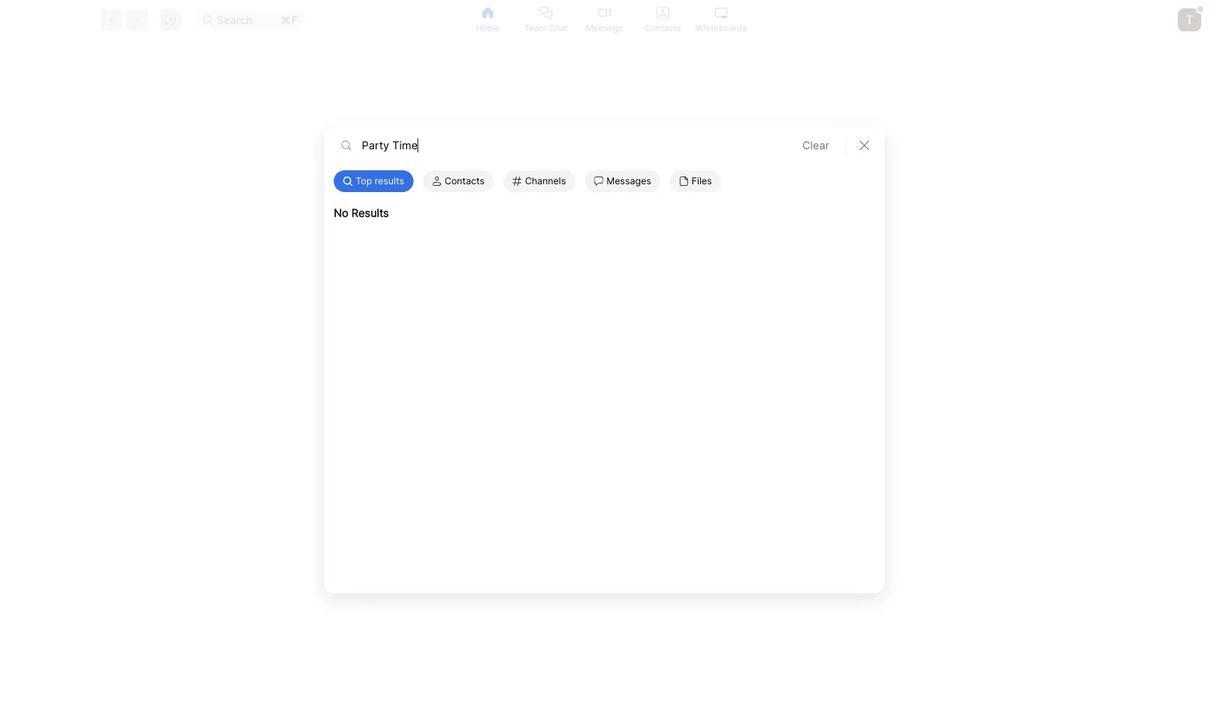 Task type: describe. For each thing, give the bounding box(es) containing it.
video on image
[[599, 7, 611, 19]]

file image
[[679, 177, 689, 186]]

online image
[[1198, 6, 1204, 12]]

team chat
[[525, 23, 568, 33]]

clear button
[[796, 136, 837, 155]]

whiteboards button
[[692, 0, 751, 40]]

top results button
[[334, 170, 414, 192]]

magnifier image
[[342, 141, 351, 150]]

messages
[[607, 176, 651, 187]]

file image
[[679, 177, 689, 186]]

home button
[[459, 0, 517, 40]]

files
[[692, 176, 712, 187]]

no results
[[334, 206, 389, 219]]

list containing top results
[[325, 164, 885, 198]]

clear
[[803, 139, 830, 152]]

Search text field
[[360, 136, 782, 155]]

team
[[525, 23, 547, 33]]

files button
[[670, 170, 722, 192]]

video on image
[[599, 7, 611, 19]]

messages button
[[585, 170, 661, 192]]

meetings
[[586, 23, 623, 33]]

chat
[[549, 23, 568, 33]]

results
[[352, 206, 389, 219]]

home
[[476, 23, 500, 33]]

profile contact image
[[657, 7, 669, 19]]

results
[[375, 176, 404, 187]]

0 vertical spatial contacts
[[645, 23, 681, 33]]

channels
[[525, 176, 566, 187]]

home tab panel
[[0, 40, 1209, 721]]

chat image
[[594, 177, 604, 186]]



Task type: vqa. For each thing, say whether or not it's contained in the screenshot.
the rightmost tb
no



Task type: locate. For each thing, give the bounding box(es) containing it.
tab list
[[459, 0, 751, 40]]

⌘f
[[281, 13, 298, 26]]

list
[[325, 164, 885, 198]]

no
[[334, 206, 349, 219]]

new meeting
[[333, 350, 402, 363]]

0 vertical spatial contacts button
[[634, 0, 692, 40]]

0 horizontal spatial contacts button
[[423, 170, 494, 192]]

team chat image
[[540, 7, 553, 19]]

contacts left number italic icon
[[445, 176, 485, 187]]

avatar image
[[1178, 8, 1202, 32]]

contacts down profile contact icon
[[645, 23, 681, 33]]

1 horizontal spatial contacts
[[645, 23, 681, 33]]

tab list containing home
[[459, 0, 751, 40]]

1 vertical spatial contacts button
[[423, 170, 494, 192]]

number italic image
[[513, 177, 522, 186]]

contacts button left number italic image
[[423, 170, 494, 192]]

contacts button right video on image
[[634, 0, 692, 40]]

magnifier image
[[203, 15, 212, 25], [203, 15, 212, 25], [342, 141, 351, 150], [343, 177, 353, 186], [343, 177, 353, 186]]

contacts
[[645, 23, 681, 33], [445, 176, 485, 187]]

top
[[356, 176, 372, 187]]

top results
[[356, 176, 404, 187]]

meetings button
[[576, 0, 634, 40]]

team chat button
[[517, 0, 576, 40]]

profile image
[[432, 177, 442, 186], [432, 177, 442, 186]]

search
[[217, 13, 253, 26]]

chat image
[[594, 177, 604, 186]]

meeting
[[360, 350, 402, 363]]

new
[[333, 350, 357, 363]]

1 vertical spatial contacts
[[445, 176, 485, 187]]

profile contact image
[[657, 7, 669, 19]]

number italic image
[[513, 177, 522, 186]]

whiteboard small image
[[715, 7, 728, 19], [715, 7, 728, 19]]

whiteboards
[[696, 23, 747, 33]]

contacts button
[[634, 0, 692, 40], [423, 170, 494, 192]]

close image
[[860, 141, 869, 150], [860, 141, 869, 150]]

team chat image
[[540, 7, 553, 19]]

channels button
[[503, 170, 576, 192]]

home small image
[[482, 7, 494, 19], [482, 7, 494, 19]]

1 horizontal spatial contacts button
[[634, 0, 692, 40]]

online image
[[1198, 6, 1204, 12]]

0 horizontal spatial contacts
[[445, 176, 485, 187]]



